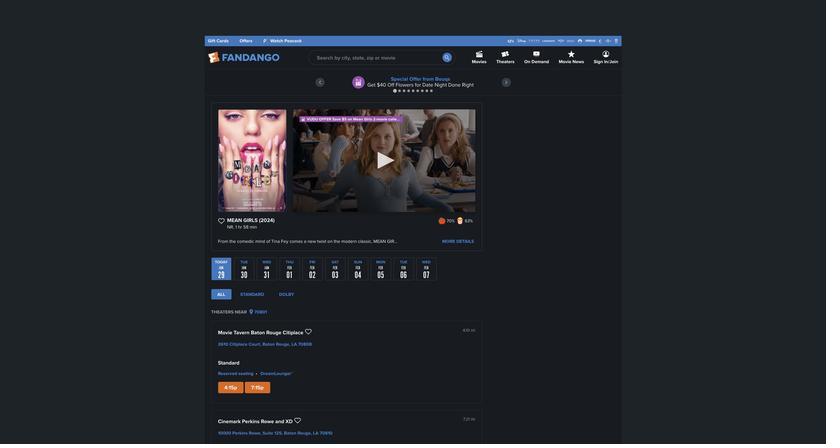 Task type: vqa. For each thing, say whether or not it's contained in the screenshot.


Task type: describe. For each thing, give the bounding box(es) containing it.
(2024)
[[259, 217, 275, 224]]

thu
[[286, 259, 294, 265]]

70808
[[298, 341, 312, 348]]

05
[[378, 270, 384, 281]]

63% link
[[457, 217, 473, 224]]

off
[[387, 81, 394, 89]]

2 vertical spatial baton
[[284, 430, 296, 436]]

verification
[[305, 108, 335, 115]]

vudu
[[307, 116, 318, 122]]

jan for 29
[[219, 265, 224, 271]]

sun
[[354, 259, 362, 265]]

06
[[400, 270, 407, 281]]

gift cards link
[[208, 37, 229, 44]]

tue feb 06
[[400, 259, 407, 281]]

theaters link
[[496, 46, 515, 69]]

gift cards
[[208, 37, 229, 44]]

offer
[[319, 116, 331, 122]]

feb for 01
[[287, 265, 292, 271]]

movie tavern baton rouge citiplace link
[[218, 329, 303, 336]]

2 i from the left
[[408, 115, 409, 120]]

rowe,
[[249, 430, 261, 436]]

watch
[[270, 37, 283, 44]]

movie news link
[[559, 46, 584, 69]]

7.21
[[463, 416, 470, 422]]

tavern
[[234, 329, 250, 336]]

colle…
[[388, 116, 400, 122]]

0 horizontal spatial citiplace
[[229, 341, 247, 348]]

on
[[348, 116, 352, 122]]

0 vertical spatial baton
[[251, 329, 265, 336]]

offers link
[[240, 37, 252, 44]]

flat image for 70%
[[439, 217, 446, 224]]

feb for 03
[[333, 265, 338, 271]]

demand
[[532, 58, 549, 65]]

location light image
[[249, 309, 253, 315]]

no
[[303, 120, 310, 126]]

offer
[[409, 75, 422, 83]]

cinemark perkins rowe and xd link
[[218, 418, 293, 425]]

is
[[319, 115, 322, 120]]

movie summary element
[[211, 103, 482, 251]]

by
[[349, 115, 354, 120]]

4.10 mi
[[463, 327, 475, 333]]

04
[[355, 270, 361, 281]]

video player application
[[293, 108, 475, 212]]

17
[[418, 115, 423, 120]]

age
[[293, 108, 304, 115]]

feb for 02
[[310, 265, 315, 271]]

peacock
[[285, 37, 302, 44]]

wed for 31
[[263, 259, 271, 265]]

this
[[293, 115, 302, 120]]

0 vertical spatial girls
[[364, 116, 372, 122]]

mean girls (2024) movie poster image
[[218, 110, 286, 212]]

standard radio
[[234, 289, 270, 301]]

dreamlounger™
[[260, 370, 293, 377]]

10000 perkins rowe, suite 125, baton rouge, la 70810
[[218, 430, 333, 436]]

offers
[[240, 37, 252, 44]]

standard
[[240, 291, 264, 298]]

mi for movie tavern baton rouge citiplace
[[471, 327, 475, 333]]

region containing special offer from bouqs get $40 off flowers for date night done right
[[205, 69, 622, 95]]

feb for 04
[[356, 265, 360, 271]]

1 i from the left
[[383, 115, 385, 120]]

from
[[423, 75, 434, 83]]

sign
[[594, 58, 603, 65]]

cards
[[217, 37, 229, 44]]

tue for 30
[[240, 259, 248, 265]]

yes button
[[293, 120, 301, 126]]

01
[[286, 270, 293, 281]]

option group containing standard
[[211, 289, 482, 303]]

save
[[332, 116, 341, 122]]

thu feb 01
[[286, 259, 294, 281]]

1
[[235, 224, 237, 230]]

fri feb 02
[[309, 259, 316, 281]]

night
[[435, 81, 447, 89]]

get
[[367, 81, 376, 89]]

sign in/join link
[[594, 46, 618, 69]]

no button
[[303, 120, 310, 126]]

yes
[[293, 120, 301, 126]]

jan for 31
[[265, 265, 269, 271]]

70% link
[[439, 217, 455, 224]]

content
[[303, 115, 318, 120]]

0 vertical spatial citiplace
[[283, 329, 303, 336]]

movie
[[377, 116, 387, 122]]

10000 perkins rowe, suite 125, baton rouge, la 70810 link
[[218, 430, 333, 436]]

mon
[[376, 259, 385, 265]]

2610
[[218, 341, 228, 348]]

certify
[[386, 115, 398, 120]]

details
[[456, 238, 474, 245]]

fri
[[310, 259, 315, 265]]

0 vertical spatial la
[[292, 341, 297, 348]]

on demand
[[524, 58, 549, 65]]

mon feb 05
[[376, 259, 385, 281]]

sat feb 03
[[332, 259, 339, 281]]



Task type: locate. For each thing, give the bounding box(es) containing it.
1 horizontal spatial mean
[[353, 116, 363, 122]]

0 vertical spatial rouge,
[[276, 341, 290, 348]]

wed up 07
[[422, 259, 431, 265]]

1 vertical spatial la
[[313, 430, 319, 436]]

baton up court,
[[251, 329, 265, 336]]

movie for movie tavern baton rouge citiplace
[[218, 329, 232, 336]]

jan inside the wed jan 31
[[265, 265, 269, 271]]

citiplace up 70808
[[283, 329, 303, 336]]

movies link
[[472, 46, 487, 69]]

0 horizontal spatial rouge,
[[276, 341, 290, 348]]

theaters left the "near"
[[211, 309, 234, 315]]

2 wed from the left
[[422, 259, 431, 265]]

$40
[[377, 81, 386, 89]]

feb for 06
[[401, 265, 406, 271]]

4 feb from the left
[[356, 265, 360, 271]]

xd
[[286, 418, 293, 425]]

jan for 30
[[242, 265, 246, 271]]

0 vertical spatial perkins
[[242, 418, 260, 425]]

option group
[[211, 289, 482, 303]]

2610 citiplace court, baton rouge, la 70808
[[218, 341, 312, 348]]

1 mi from the top
[[471, 327, 475, 333]]

bouqs
[[435, 75, 450, 83]]

movie tavern baton rouge citiplace
[[218, 329, 303, 336]]

jan down today
[[219, 265, 224, 271]]

rouge,
[[276, 341, 290, 348], [298, 430, 312, 436]]

mean left 58
[[227, 217, 242, 224]]

news
[[573, 58, 584, 65]]

1 vertical spatial baton
[[263, 341, 275, 348]]

la
[[292, 341, 297, 348], [313, 430, 319, 436]]

jan
[[219, 265, 224, 271], [242, 265, 246, 271], [265, 265, 269, 271]]

feb down mon
[[379, 265, 383, 271]]

7:15p
[[251, 384, 264, 391]]

1 horizontal spatial tue
[[400, 259, 407, 265]]

citiplace down tavern on the bottom
[[229, 341, 247, 348]]

right
[[462, 81, 474, 89]]

1 horizontal spatial girls
[[364, 116, 372, 122]]

7.21 mi
[[463, 416, 475, 422]]

wed up 31
[[263, 259, 271, 265]]

29
[[218, 270, 225, 281]]

125,
[[274, 430, 283, 436]]

0 horizontal spatial flat image
[[439, 217, 446, 224]]

movie left "news"
[[559, 58, 571, 65]]

movies
[[472, 58, 487, 65]]

1 of 10 group
[[211, 258, 231, 281]]

0 horizontal spatial i
[[383, 115, 385, 120]]

70810
[[320, 430, 333, 436]]

0 vertical spatial mean
[[353, 116, 363, 122]]

jan right "1 of 10" group
[[242, 265, 246, 271]]

63%
[[465, 218, 473, 224]]

that
[[399, 115, 407, 120]]

region
[[205, 69, 622, 95]]

0 vertical spatial movie
[[559, 58, 571, 65]]

min
[[250, 224, 257, 230]]

more details button
[[441, 238, 475, 245]]

feb down thu
[[287, 265, 292, 271]]

seating
[[238, 370, 254, 377]]

2 horizontal spatial jan
[[265, 265, 269, 271]]

5 feb from the left
[[379, 265, 383, 271]]

wed feb 07
[[422, 259, 431, 281]]

theaters for theaters near
[[211, 309, 234, 315]]

feb inside mon feb 05
[[379, 265, 383, 271]]

i left am
[[408, 115, 409, 120]]

vudu offer save $5 on mean girls 2-movie colle…
[[307, 116, 400, 122]]

Search by city, state, zip or movie text field
[[309, 50, 456, 65]]

10000
[[218, 430, 231, 436]]

special offer from bouqs get $40 off flowers for date night done right
[[367, 75, 474, 89]]

movie up 2610
[[218, 329, 232, 336]]

jan inside tue jan 30
[[242, 265, 246, 271]]

court,
[[249, 341, 261, 348]]

yes,
[[372, 115, 382, 120]]

am
[[411, 115, 417, 120]]

0 horizontal spatial wed
[[263, 259, 271, 265]]

movie
[[559, 58, 571, 65], [218, 329, 232, 336]]

wed for 07
[[422, 259, 431, 265]]

None search field
[[309, 50, 456, 65]]

feb inside sat feb 03
[[333, 265, 338, 271]]

tue up 06
[[400, 259, 407, 265]]

1 wed from the left
[[263, 259, 271, 265]]

0 horizontal spatial movie
[[218, 329, 232, 336]]

feb inside sun feb 04
[[356, 265, 360, 271]]

dolby radio
[[273, 289, 300, 301]]

4:15p link
[[218, 382, 243, 393]]

perkins for 10000
[[232, 430, 248, 436]]

reserved seating button
[[218, 370, 254, 377]]

flat image left 70%
[[439, 217, 446, 224]]

jan inside 'today jan 29'
[[219, 265, 224, 271]]

flowers
[[396, 81, 414, 89]]

on demand link
[[524, 46, 549, 69]]

tue up 30
[[240, 259, 248, 265]]

1 vertical spatial citiplace
[[229, 341, 247, 348]]

1 vertical spatial girls
[[243, 217, 258, 224]]

on
[[524, 58, 531, 65]]

feb inside wed feb 07
[[424, 265, 429, 271]]

movie news
[[559, 58, 584, 65]]

feb down sun
[[356, 265, 360, 271]]

1 vertical spatial mi
[[471, 416, 475, 422]]

mi right 7.21
[[471, 416, 475, 422]]

2 mi from the top
[[471, 416, 475, 422]]

jan left thu feb 01
[[265, 265, 269, 271]]

and
[[275, 418, 284, 425]]

0 horizontal spatial tue
[[240, 259, 248, 265]]

1 vertical spatial movie
[[218, 329, 232, 336]]

perkins up rowe,
[[242, 418, 260, 425]]

i right yes,
[[383, 115, 385, 120]]

30
[[241, 270, 247, 281]]

today
[[215, 259, 228, 265]]

31
[[264, 270, 270, 281]]

theaters near
[[211, 309, 247, 315]]

nr,
[[227, 224, 234, 230]]

flat image for 63%
[[457, 217, 464, 224]]

date
[[423, 81, 433, 89]]

baton right "125,"
[[284, 430, 296, 436]]

flat image
[[439, 217, 446, 224], [457, 217, 464, 224]]

1 vertical spatial perkins
[[232, 430, 248, 436]]

feb right tue feb 06
[[424, 265, 429, 271]]

rouge, left 70810
[[298, 430, 312, 436]]

rouge, down rouge
[[276, 341, 290, 348]]

0 vertical spatial theaters
[[496, 58, 515, 65]]

movie for movie news
[[559, 58, 571, 65]]

70801
[[254, 309, 267, 315]]

1 vertical spatial theaters
[[211, 309, 234, 315]]

1 feb from the left
[[287, 265, 292, 271]]

reserved seating
[[218, 370, 254, 377]]

feb inside tue feb 06
[[401, 265, 406, 271]]

near
[[235, 309, 247, 315]]

mi right 4.10
[[471, 327, 475, 333]]

perkins left rowe,
[[232, 430, 248, 436]]

1 vertical spatial rouge,
[[298, 430, 312, 436]]

sign in/join
[[594, 58, 618, 65]]

3 jan from the left
[[265, 265, 269, 271]]

clicking
[[356, 115, 371, 120]]

baton
[[251, 329, 265, 336], [263, 341, 275, 348], [284, 430, 296, 436]]

1 horizontal spatial jan
[[242, 265, 246, 271]]

07
[[423, 270, 430, 281]]

2 tue from the left
[[400, 259, 407, 265]]

tue
[[240, 259, 248, 265], [400, 259, 407, 265]]

feb for 05
[[379, 265, 383, 271]]

mean inside mean girls (2024) nr, 1 hr 58 min
[[227, 217, 242, 224]]

6 feb from the left
[[401, 265, 406, 271]]

4:15p
[[224, 384, 237, 391]]

girls right hr
[[243, 217, 258, 224]]

1 horizontal spatial i
[[408, 115, 409, 120]]

2 feb from the left
[[310, 265, 315, 271]]

3 feb from the left
[[333, 265, 338, 271]]

70801 button
[[249, 309, 267, 315]]

tue for 06
[[400, 259, 407, 265]]

feb inside thu feb 01
[[287, 265, 292, 271]]

girls left 2- in the left top of the page
[[364, 116, 372, 122]]

wed jan 31
[[263, 259, 271, 281]]

suite
[[263, 430, 273, 436]]

0 horizontal spatial la
[[292, 341, 297, 348]]

4.10
[[463, 327, 470, 333]]

feb down 'sat'
[[333, 265, 338, 271]]

1 horizontal spatial rouge,
[[298, 430, 312, 436]]

58
[[243, 224, 249, 230]]

7 feb from the left
[[424, 265, 429, 271]]

7:15p link
[[245, 382, 270, 393]]

1 horizontal spatial la
[[313, 430, 319, 436]]

special
[[391, 75, 408, 83]]

0 horizontal spatial jan
[[219, 265, 224, 271]]

la left 70810
[[313, 430, 319, 436]]

perkins for cinemark
[[242, 418, 260, 425]]

1 tue from the left
[[240, 259, 248, 265]]

02
[[309, 270, 316, 281]]

i
[[383, 115, 385, 120], [408, 115, 409, 120]]

feb inside fri feb 02
[[310, 265, 315, 271]]

1 vertical spatial mean
[[227, 217, 242, 224]]

watch peacock
[[269, 37, 302, 44]]

0 horizontal spatial girls
[[243, 217, 258, 224]]

feb for 07
[[424, 265, 429, 271]]

theaters
[[496, 58, 515, 65], [211, 309, 234, 315]]

1 flat image from the left
[[439, 217, 446, 224]]

dreamlounger™ button
[[260, 370, 293, 377]]

1 jan from the left
[[219, 265, 224, 271]]

feb down fri
[[310, 265, 315, 271]]

gift
[[208, 37, 215, 44]]

movie inside the movie news link
[[559, 58, 571, 65]]

0 vertical spatial mi
[[471, 327, 475, 333]]

2-
[[373, 116, 377, 122]]

sun feb 04
[[354, 259, 362, 281]]

feb
[[287, 265, 292, 271], [310, 265, 315, 271], [333, 265, 338, 271], [356, 265, 360, 271], [379, 265, 383, 271], [401, 265, 406, 271], [424, 265, 429, 271]]

0 horizontal spatial mean
[[227, 217, 242, 224]]

2 flat image from the left
[[457, 217, 464, 224]]

adult.
[[337, 115, 348, 120]]

2 jan from the left
[[242, 265, 246, 271]]

done
[[448, 81, 461, 89]]

rowe
[[261, 418, 274, 425]]

feb right mon feb 05
[[401, 265, 406, 271]]

la left 70808
[[292, 341, 297, 348]]

wed
[[263, 259, 271, 265], [422, 259, 431, 265]]

perkins
[[242, 418, 260, 425], [232, 430, 248, 436]]

select a slide to show tab list
[[205, 88, 622, 93]]

mi for cinemark perkins rowe and xd
[[471, 416, 475, 422]]

theaters for theaters
[[496, 58, 515, 65]]

theaters left the on
[[496, 58, 515, 65]]

0 horizontal spatial theaters
[[211, 309, 234, 315]]

1 horizontal spatial wed
[[422, 259, 431, 265]]

1 horizontal spatial flat image
[[457, 217, 464, 224]]

mean right on
[[353, 116, 363, 122]]

sat
[[332, 259, 339, 265]]

1 horizontal spatial citiplace
[[283, 329, 303, 336]]

1 horizontal spatial movie
[[559, 58, 571, 65]]

flat image left 63% on the right of the page
[[457, 217, 464, 224]]

cinemark
[[218, 418, 241, 425]]

girls inside mean girls (2024) nr, 1 hr 58 min
[[243, 217, 258, 224]]

hr
[[238, 224, 242, 230]]

more details
[[442, 238, 474, 245]]

1 horizontal spatial theaters
[[496, 58, 515, 65]]

baton down rouge
[[263, 341, 275, 348]]



